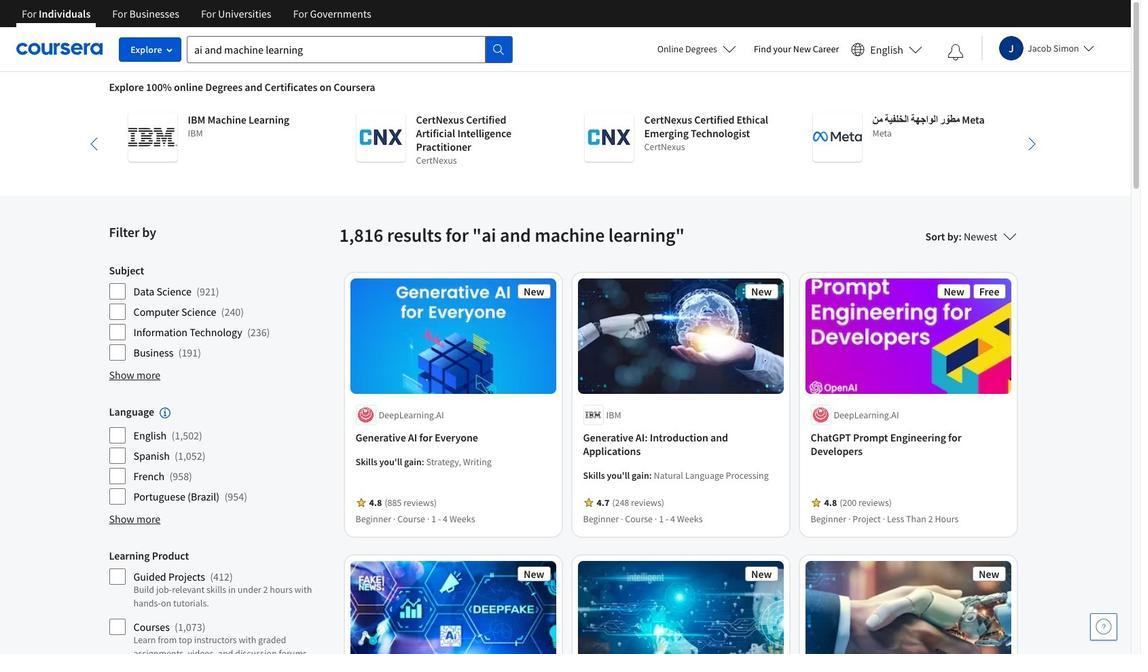 Task type: describe. For each thing, give the bounding box(es) containing it.
meta image
[[813, 113, 862, 162]]

What do you want to learn? text field
[[187, 36, 486, 63]]

1 certnexus image from the left
[[356, 113, 405, 162]]

coursera image
[[16, 38, 103, 60]]

1 group from the top
[[109, 264, 331, 361]]



Task type: vqa. For each thing, say whether or not it's contained in the screenshot.
AI inside By Taking This Course, You'Ll Learn To: - Deeply Understand Generative Ai, Describing The Key Steps In A Typical Llm-Based Generative Ai Lifecycle, From Dat
no



Task type: locate. For each thing, give the bounding box(es) containing it.
2 certnexus image from the left
[[585, 113, 634, 162]]

help center image
[[1096, 619, 1112, 635]]

1 vertical spatial group
[[109, 405, 331, 506]]

2 vertical spatial group
[[109, 549, 331, 654]]

None search field
[[187, 36, 513, 63]]

banner navigation
[[11, 0, 382, 37]]

0 horizontal spatial certnexus image
[[356, 113, 405, 162]]

information about this filter group image
[[160, 408, 171, 419]]

group
[[109, 264, 331, 361], [109, 405, 331, 506], [109, 549, 331, 654]]

2 group from the top
[[109, 405, 331, 506]]

certnexus image
[[356, 113, 405, 162], [585, 113, 634, 162]]

0 vertical spatial group
[[109, 264, 331, 361]]

3 group from the top
[[109, 549, 331, 654]]

ibm image
[[128, 113, 177, 162]]

1 horizontal spatial certnexus image
[[585, 113, 634, 162]]



